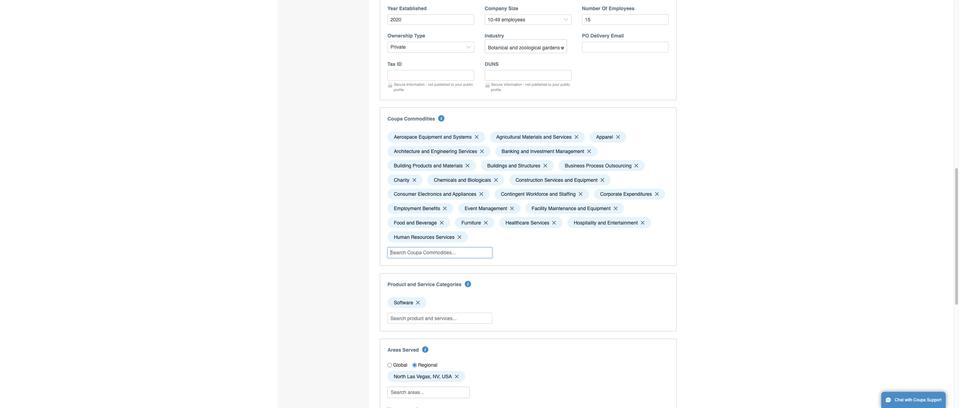 Task type: locate. For each thing, give the bounding box(es) containing it.
public
[[464, 82, 473, 86], [561, 82, 570, 86]]

management
[[556, 148, 585, 154], [479, 206, 507, 211]]

1 - from the left
[[426, 82, 427, 86]]

2 vertical spatial equipment
[[588, 206, 611, 211]]

services up contingent workforce and staffing option
[[545, 177, 564, 183]]

benefits
[[423, 206, 440, 211]]

tax id
[[388, 61, 402, 67]]

1 horizontal spatial information
[[504, 82, 522, 86]]

profile down duns
[[491, 87, 501, 92]]

1 horizontal spatial management
[[556, 148, 585, 154]]

public for tax id
[[464, 82, 473, 86]]

2 information from the left
[[504, 82, 522, 86]]

0 horizontal spatial secure information - not published to your public profile
[[394, 82, 473, 92]]

and right banking
[[521, 148, 529, 154]]

0 vertical spatial additional information image
[[439, 115, 445, 121]]

corporate expenditures option
[[594, 189, 666, 200]]

1 public from the left
[[464, 82, 473, 86]]

- down duns text box
[[523, 82, 525, 86]]

healthcare
[[506, 220, 530, 226]]

selected list box containing aerospace equipment and systems
[[385, 130, 672, 244]]

food
[[394, 220, 405, 226]]

1 horizontal spatial to
[[549, 82, 552, 86]]

selected list box for product and service categories
[[385, 295, 672, 310]]

1 not from the left
[[428, 82, 433, 86]]

human resources services option
[[388, 232, 468, 242]]

1 horizontal spatial coupa
[[914, 398, 926, 402]]

0 horizontal spatial coupa
[[388, 116, 403, 121]]

- down the tax id text box in the left top of the page
[[426, 82, 427, 86]]

Tax ID text field
[[388, 70, 475, 81]]

and up staffing
[[565, 177, 573, 183]]

year
[[388, 6, 398, 11]]

0 vertical spatial materials
[[522, 134, 542, 140]]

published down duns text box
[[532, 82, 548, 86]]

engineering
[[431, 148, 457, 154]]

entertainment
[[608, 220, 638, 226]]

secure for duns
[[491, 82, 503, 86]]

your down the tax id text box in the left top of the page
[[455, 82, 462, 86]]

coupa up aerospace
[[388, 116, 403, 121]]

None radio
[[413, 363, 417, 367]]

services
[[553, 134, 572, 140], [459, 148, 477, 154], [545, 177, 564, 183], [531, 220, 550, 226], [436, 234, 455, 240]]

electronics
[[418, 191, 442, 197]]

services inside option
[[545, 177, 564, 183]]

information down the tax id text box in the left top of the page
[[407, 82, 425, 86]]

1 vertical spatial management
[[479, 206, 507, 211]]

selected list box for coupa commodities
[[385, 130, 672, 244]]

1 secure from the left
[[394, 82, 406, 86]]

agricultural
[[497, 134, 521, 140]]

1 vertical spatial selected list box
[[385, 295, 672, 310]]

to
[[451, 82, 454, 86], [549, 82, 552, 86]]

buildings and structures
[[488, 163, 541, 168]]

to down the tax id text box in the left top of the page
[[451, 82, 454, 86]]

equipment for facility maintenance and equipment
[[588, 206, 611, 211]]

contingent
[[501, 191, 525, 197]]

profile for duns
[[491, 87, 501, 92]]

0 vertical spatial coupa
[[388, 116, 403, 121]]

additional information image up the aerospace equipment and systems option
[[439, 115, 445, 121]]

management up business
[[556, 148, 585, 154]]

equipment up architecture and engineering services
[[419, 134, 442, 140]]

building products and materials option
[[388, 160, 476, 171]]

1 information from the left
[[407, 82, 425, 86]]

id
[[397, 61, 402, 67]]

business process outsourcing
[[565, 163, 632, 168]]

email
[[611, 33, 624, 39]]

1 horizontal spatial your
[[553, 82, 560, 86]]

information for duns
[[504, 82, 522, 86]]

-
[[426, 82, 427, 86], [523, 82, 525, 86]]

management inside option
[[479, 206, 507, 211]]

1 profile from the left
[[394, 87, 404, 92]]

coupa right with at the bottom of the page
[[914, 398, 926, 402]]

materials up investment
[[522, 134, 542, 140]]

contingent workforce and staffing option
[[495, 189, 589, 200]]

usa
[[442, 374, 452, 379]]

beverage
[[416, 220, 437, 226]]

published for duns
[[532, 82, 548, 86]]

not for duns
[[526, 82, 531, 86]]

information
[[407, 82, 425, 86], [504, 82, 522, 86]]

software
[[394, 300, 413, 305]]

po
[[582, 33, 589, 39]]

1 vertical spatial additional information image
[[422, 346, 429, 353]]

coupa inside button
[[914, 398, 926, 402]]

your for duns
[[553, 82, 560, 86]]

duns
[[485, 61, 499, 67]]

additional information image
[[439, 115, 445, 121], [422, 346, 429, 353]]

hospitality
[[574, 220, 597, 226]]

services up search coupa commodities... field
[[436, 234, 455, 240]]

delivery
[[591, 33, 610, 39]]

1 secure information - not published to your public profile from the left
[[394, 82, 473, 92]]

materials up chemicals
[[443, 163, 463, 168]]

employment benefits option
[[388, 203, 454, 214]]

secure information - not published to your public profile down the tax id text box in the left top of the page
[[394, 82, 473, 92]]

2 secure from the left
[[491, 82, 503, 86]]

Industry text field
[[486, 42, 567, 53]]

1 horizontal spatial secure
[[491, 82, 503, 86]]

2 to from the left
[[549, 82, 552, 86]]

your down duns text box
[[553, 82, 560, 86]]

services inside "option"
[[436, 234, 455, 240]]

1 your from the left
[[455, 82, 462, 86]]

Search product and services... field
[[388, 313, 493, 324]]

1 selected list box from the top
[[385, 130, 672, 244]]

None radio
[[388, 363, 392, 367]]

product
[[388, 281, 406, 287]]

profile down id
[[394, 87, 404, 92]]

0 horizontal spatial management
[[479, 206, 507, 211]]

and up appliances
[[458, 177, 467, 183]]

north
[[394, 374, 406, 379]]

human
[[394, 234, 410, 240]]

- for duns
[[523, 82, 525, 86]]

published
[[434, 82, 450, 86], [532, 82, 548, 86]]

0 horizontal spatial public
[[464, 82, 473, 86]]

and up hospitality
[[578, 206, 586, 211]]

1 vertical spatial coupa
[[914, 398, 926, 402]]

2 your from the left
[[553, 82, 560, 86]]

1 horizontal spatial additional information image
[[439, 115, 445, 121]]

and
[[444, 134, 452, 140], [544, 134, 552, 140], [422, 148, 430, 154], [521, 148, 529, 154], [434, 163, 442, 168], [509, 163, 517, 168], [458, 177, 467, 183], [565, 177, 573, 183], [443, 191, 452, 197], [550, 191, 558, 197], [578, 206, 586, 211], [407, 220, 415, 226], [598, 220, 606, 226], [408, 281, 416, 287]]

0 horizontal spatial materials
[[443, 163, 463, 168]]

0 horizontal spatial -
[[426, 82, 427, 86]]

1 horizontal spatial not
[[526, 82, 531, 86]]

1 published from the left
[[434, 82, 450, 86]]

industry
[[485, 33, 504, 39]]

1 horizontal spatial secure information - not published to your public profile
[[491, 82, 570, 92]]

company size
[[485, 6, 519, 11]]

and right food
[[407, 220, 415, 226]]

equipment inside option
[[574, 177, 598, 183]]

management inside option
[[556, 148, 585, 154]]

event
[[465, 206, 477, 211]]

0 horizontal spatial your
[[455, 82, 462, 86]]

human resources services
[[394, 234, 455, 240]]

2 - from the left
[[523, 82, 525, 86]]

business
[[565, 163, 585, 168]]

consumer
[[394, 191, 417, 197]]

materials inside building products and materials option
[[443, 163, 463, 168]]

1 vertical spatial materials
[[443, 163, 463, 168]]

0 horizontal spatial published
[[434, 82, 450, 86]]

0 horizontal spatial to
[[451, 82, 454, 86]]

building
[[394, 163, 412, 168]]

equipment down process
[[574, 177, 598, 183]]

2 profile from the left
[[491, 87, 501, 92]]

DUNS text field
[[485, 70, 572, 81]]

1 horizontal spatial -
[[523, 82, 525, 86]]

2 not from the left
[[526, 82, 531, 86]]

published down the tax id text box in the left top of the page
[[434, 82, 450, 86]]

not down the tax id text box in the left top of the page
[[428, 82, 433, 86]]

profile for tax id
[[394, 87, 404, 92]]

0 horizontal spatial secure
[[394, 82, 406, 86]]

additional information image right the served on the bottom of page
[[422, 346, 429, 353]]

to down duns text box
[[549, 82, 552, 86]]

1 horizontal spatial profile
[[491, 87, 501, 92]]

materials inside agricultural materials and services option
[[522, 134, 542, 140]]

construction services and equipment option
[[510, 174, 611, 185]]

investment
[[531, 148, 555, 154]]

banking and investment management option
[[496, 146, 598, 157]]

1 horizontal spatial materials
[[522, 134, 542, 140]]

support
[[928, 398, 942, 402]]

architecture and engineering services
[[394, 148, 477, 154]]

areas served
[[388, 347, 419, 353]]

north las vegas, nv, usa
[[394, 374, 452, 379]]

2 secure information - not published to your public profile from the left
[[491, 82, 570, 92]]

1 vertical spatial equipment
[[574, 177, 598, 183]]

secure information - not published to your public profile down duns text box
[[491, 82, 570, 92]]

your
[[455, 82, 462, 86], [553, 82, 560, 86]]

additional information image
[[465, 281, 471, 287]]

secure down duns
[[491, 82, 503, 86]]

chemicals and biologicals option
[[428, 174, 505, 185]]

software option
[[388, 297, 427, 308]]

po delivery email
[[582, 33, 624, 39]]

not down duns text box
[[526, 82, 531, 86]]

2 public from the left
[[561, 82, 570, 86]]

vegas,
[[417, 374, 432, 379]]

banking
[[502, 148, 520, 154]]

Search areas... text field
[[388, 387, 469, 398]]

and up building products and materials
[[422, 148, 430, 154]]

to for tax id
[[451, 82, 454, 86]]

management right event
[[479, 206, 507, 211]]

coupa
[[388, 116, 403, 121], [914, 398, 926, 402]]

buildings and structures option
[[481, 160, 554, 171]]

and right hospitality
[[598, 220, 606, 226]]

hospitality and entertainment
[[574, 220, 638, 226]]

0 horizontal spatial profile
[[394, 87, 404, 92]]

selected list box
[[385, 130, 672, 244], [385, 295, 672, 310]]

0 horizontal spatial not
[[428, 82, 433, 86]]

facility maintenance and equipment
[[532, 206, 611, 211]]

2 selected list box from the top
[[385, 295, 672, 310]]

0 vertical spatial management
[[556, 148, 585, 154]]

1 horizontal spatial public
[[561, 82, 570, 86]]

equipment
[[419, 134, 442, 140], [574, 177, 598, 183], [588, 206, 611, 211]]

1 to from the left
[[451, 82, 454, 86]]

equipment up hospitality and entertainment
[[588, 206, 611, 211]]

2 published from the left
[[532, 82, 548, 86]]

not
[[428, 82, 433, 86], [526, 82, 531, 86]]

1 horizontal spatial published
[[532, 82, 548, 86]]

profile
[[394, 87, 404, 92], [491, 87, 501, 92]]

0 vertical spatial selected list box
[[385, 130, 672, 244]]

your for tax id
[[455, 82, 462, 86]]

nv,
[[433, 374, 441, 379]]

0 horizontal spatial information
[[407, 82, 425, 86]]

selected list box containing software
[[385, 295, 672, 310]]

chat with coupa support
[[895, 398, 942, 402]]

secure down id
[[394, 82, 406, 86]]

0 horizontal spatial additional information image
[[422, 346, 429, 353]]

construction
[[516, 177, 543, 183]]

information down duns text box
[[504, 82, 522, 86]]



Task type: vqa. For each thing, say whether or not it's contained in the screenshot.
fifth "heading" from the bottom of the page
no



Task type: describe. For each thing, give the bounding box(es) containing it.
PO Delivery Email text field
[[582, 42, 669, 52]]

food and beverage
[[394, 220, 437, 226]]

workforce
[[526, 191, 549, 197]]

outsourcing
[[606, 163, 632, 168]]

and left staffing
[[550, 191, 558, 197]]

regional
[[418, 362, 438, 368]]

agricultural materials and services option
[[490, 132, 585, 142]]

service
[[418, 281, 435, 287]]

established
[[399, 6, 427, 11]]

expenditures
[[624, 191, 652, 197]]

not for tax id
[[428, 82, 433, 86]]

areas
[[388, 347, 401, 353]]

event management option
[[459, 203, 521, 214]]

aerospace equipment and systems
[[394, 134, 472, 140]]

hospitality and entertainment option
[[568, 217, 651, 228]]

chat
[[895, 398, 904, 402]]

healthcare services
[[506, 220, 550, 226]]

additional information image for areas served
[[422, 346, 429, 353]]

north las vegas, nv, usa option
[[388, 371, 465, 382]]

secure information - not published to your public profile for tax id
[[394, 82, 473, 92]]

appliances
[[453, 191, 477, 197]]

Number Of Employees text field
[[582, 14, 669, 25]]

employees
[[609, 6, 635, 11]]

commodities
[[404, 116, 435, 121]]

equipment for construction services and equipment
[[574, 177, 598, 183]]

number of employees
[[582, 6, 635, 11]]

architecture
[[394, 148, 420, 154]]

coupa commodities
[[388, 116, 435, 121]]

aerospace
[[394, 134, 418, 140]]

and up banking and investment management option
[[544, 134, 552, 140]]

type
[[414, 33, 425, 39]]

apparel option
[[590, 132, 627, 142]]

services down facility
[[531, 220, 550, 226]]

year established
[[388, 6, 427, 11]]

biologicals
[[468, 177, 491, 183]]

published for tax id
[[434, 82, 450, 86]]

size
[[509, 6, 519, 11]]

products
[[413, 163, 432, 168]]

and inside option
[[565, 177, 573, 183]]

construction services and equipment
[[516, 177, 598, 183]]

public for duns
[[561, 82, 570, 86]]

with
[[905, 398, 913, 402]]

facility
[[532, 206, 547, 211]]

of
[[602, 6, 608, 11]]

employment benefits
[[394, 206, 440, 211]]

and up engineering
[[444, 134, 452, 140]]

healthcare services option
[[499, 217, 563, 228]]

employment
[[394, 206, 421, 211]]

selected areas list box
[[385, 369, 672, 384]]

facility maintenance and equipment option
[[526, 203, 624, 214]]

Search Coupa Commodities... field
[[388, 247, 493, 258]]

consumer electronics and appliances option
[[388, 189, 490, 200]]

0 vertical spatial equipment
[[419, 134, 442, 140]]

staffing
[[559, 191, 576, 197]]

systems
[[453, 134, 472, 140]]

and down chemicals
[[443, 191, 452, 197]]

las
[[407, 374, 415, 379]]

number
[[582, 6, 601, 11]]

additional information image for coupa commodities
[[439, 115, 445, 121]]

and down architecture and engineering services option at the top of the page
[[434, 163, 442, 168]]

global
[[393, 362, 408, 368]]

tax
[[388, 61, 396, 67]]

and left the service at left bottom
[[408, 281, 416, 287]]

ownership
[[388, 33, 413, 39]]

chat with coupa support button
[[882, 392, 946, 408]]

Year Established text field
[[388, 14, 475, 25]]

business process outsourcing option
[[559, 160, 645, 171]]

agricultural materials and services
[[497, 134, 572, 140]]

charity option
[[388, 174, 423, 185]]

served
[[403, 347, 419, 353]]

corporate
[[601, 191, 622, 197]]

resources
[[411, 234, 435, 240]]

contingent workforce and staffing
[[501, 191, 576, 197]]

aerospace equipment and systems option
[[388, 132, 485, 142]]

structures
[[518, 163, 541, 168]]

secure for tax id
[[394, 82, 406, 86]]

architecture and engineering services option
[[388, 146, 491, 157]]

services up banking and investment management option
[[553, 134, 572, 140]]

corporate expenditures
[[601, 191, 652, 197]]

chemicals
[[434, 177, 457, 183]]

buildings
[[488, 163, 507, 168]]

secure information - not published to your public profile for duns
[[491, 82, 570, 92]]

maintenance
[[549, 206, 577, 211]]

services down systems
[[459, 148, 477, 154]]

furniture option
[[455, 217, 495, 228]]

company
[[485, 6, 507, 11]]

categories
[[436, 281, 462, 287]]

and down banking
[[509, 163, 517, 168]]

building products and materials
[[394, 163, 463, 168]]

process
[[586, 163, 604, 168]]

furniture
[[462, 220, 481, 226]]

banking and investment management
[[502, 148, 585, 154]]

charity
[[394, 177, 410, 183]]

chemicals and biologicals
[[434, 177, 491, 183]]

apparel
[[597, 134, 613, 140]]

event management
[[465, 206, 507, 211]]

information for tax id
[[407, 82, 425, 86]]

food and beverage option
[[388, 217, 450, 228]]

- for tax id
[[426, 82, 427, 86]]

consumer electronics and appliances
[[394, 191, 477, 197]]

ownership type
[[388, 33, 425, 39]]

to for duns
[[549, 82, 552, 86]]



